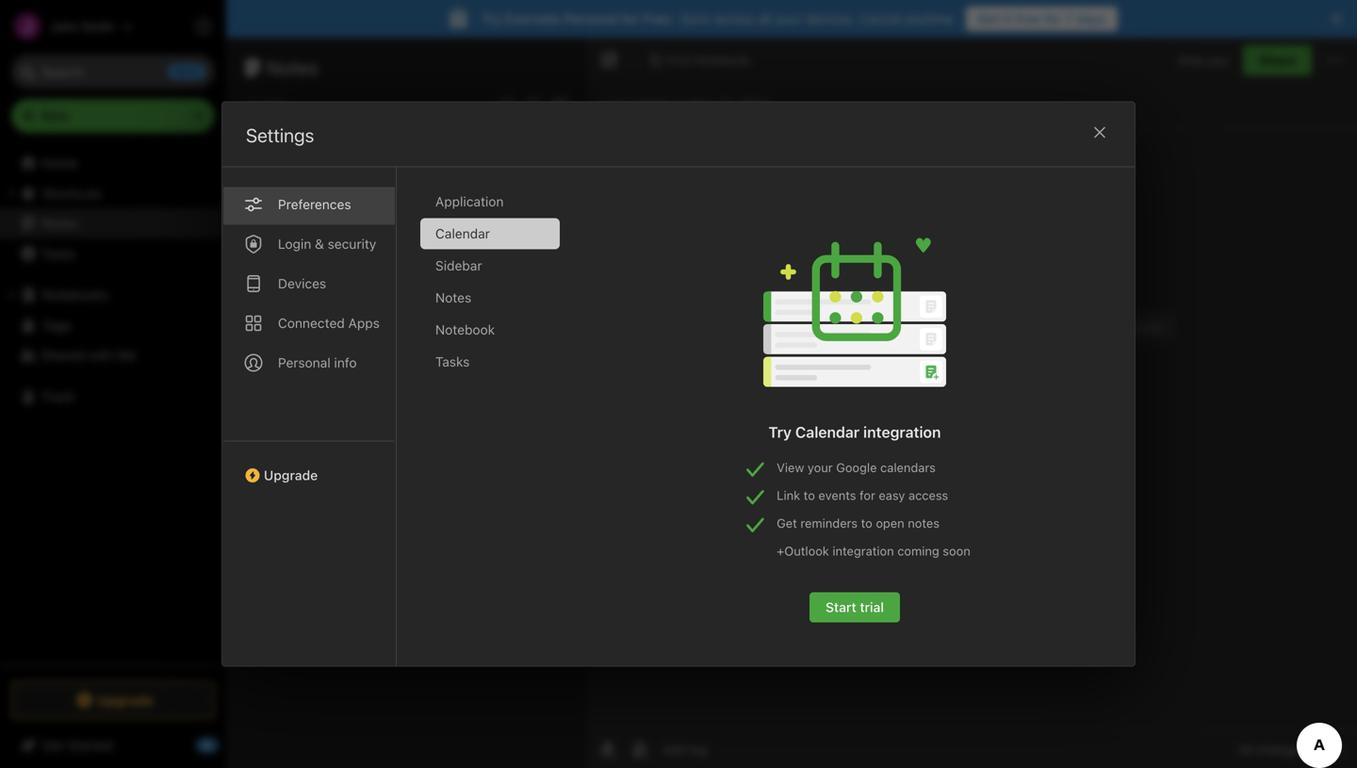 Task type: describe. For each thing, give the bounding box(es) containing it.
free
[[1016, 11, 1041, 26]]

expand note image
[[599, 49, 621, 72]]

Note Editor text field
[[586, 128, 1358, 730]]

+outlook
[[777, 544, 830, 558]]

ago
[[328, 205, 348, 218]]

last edited on nov 17, 2023
[[601, 96, 770, 111]]

get for get it free for 7 days
[[978, 11, 1001, 26]]

tab list containing preferences
[[223, 167, 397, 666]]

preferences
[[278, 197, 351, 212]]

notebooks
[[42, 287, 109, 303]]

trash
[[41, 389, 75, 405]]

access
[[909, 488, 949, 503]]

login
[[278, 236, 311, 252]]

view
[[777, 461, 805, 475]]

anytime.
[[905, 11, 957, 26]]

reminders
[[801, 516, 858, 530]]

17,
[[718, 96, 734, 111]]

link to events for easy access
[[777, 488, 949, 503]]

get reminders to open notes
[[777, 516, 940, 530]]

evernote
[[505, 11, 561, 26]]

link
[[777, 488, 801, 503]]

tags button
[[0, 310, 225, 340]]

for for free:
[[622, 11, 639, 26]]

tree containing home
[[0, 148, 226, 665]]

tasks tab
[[421, 347, 560, 378]]

all
[[1240, 743, 1254, 757]]

home
[[41, 155, 78, 171]]

share
[[1260, 52, 1297, 68]]

1 note
[[249, 97, 286, 112]]

for for easy
[[860, 488, 876, 503]]

minutes
[[283, 205, 325, 218]]

start
[[826, 600, 857, 615]]

view your google calendars
[[777, 461, 936, 475]]

security
[[328, 236, 377, 252]]

cancel
[[860, 11, 902, 26]]

across
[[715, 11, 755, 26]]

share button
[[1244, 45, 1313, 75]]

settings image
[[192, 15, 215, 38]]

upgrade button inside tab list
[[223, 441, 396, 491]]

first
[[667, 53, 692, 67]]

all
[[758, 11, 772, 26]]

calendar inside "tab"
[[436, 226, 490, 241]]

try for try calendar integration
[[769, 423, 792, 441]]

shortcuts button
[[0, 178, 225, 208]]

Search text field
[[25, 55, 202, 89]]

add a reminder image
[[597, 738, 620, 761]]

a few minutes ago
[[251, 205, 348, 218]]

calendars
[[881, 461, 936, 475]]

sidebar
[[436, 258, 482, 273]]

tasks button
[[0, 239, 225, 269]]

application
[[436, 194, 504, 209]]

sync
[[681, 11, 711, 26]]

soon
[[943, 544, 971, 558]]

add tag image
[[629, 738, 652, 761]]

devices
[[278, 276, 326, 291]]

start trial
[[826, 600, 884, 615]]

me
[[117, 347, 136, 363]]

note window element
[[586, 38, 1358, 769]]

login & security
[[278, 236, 377, 252]]

1 vertical spatial to
[[862, 516, 873, 530]]

all changes saved
[[1240, 743, 1343, 757]]

first notebook button
[[643, 47, 757, 74]]

tasks inside tasks button
[[41, 246, 76, 261]]

2023
[[738, 96, 770, 111]]

1
[[249, 97, 255, 112]]

1 vertical spatial calendar
[[796, 423, 860, 441]]

0 horizontal spatial upgrade button
[[11, 682, 215, 719]]

1 vertical spatial upgrade
[[97, 693, 153, 708]]

google
[[837, 461, 877, 475]]

trial
[[860, 600, 884, 615]]

application tab
[[421, 186, 560, 217]]

calendar tab
[[421, 218, 560, 249]]

trash link
[[0, 382, 225, 412]]

it
[[1004, 11, 1012, 26]]

shared
[[41, 347, 85, 363]]



Task type: vqa. For each thing, say whether or not it's contained in the screenshot.
Personal
yes



Task type: locate. For each thing, give the bounding box(es) containing it.
connected
[[278, 315, 345, 331]]

1 vertical spatial notebook
[[436, 322, 495, 338]]

personal up expand note icon
[[564, 11, 618, 26]]

get for get reminders to open notes
[[777, 516, 798, 530]]

0 vertical spatial get
[[978, 11, 1001, 26]]

get down link at the bottom of page
[[777, 516, 798, 530]]

get left it
[[978, 11, 1001, 26]]

settings inside tooltip
[[238, 19, 286, 33]]

1 horizontal spatial tab list
[[421, 186, 575, 666]]

upgrade inside tab list
[[264, 468, 318, 483]]

for for 7
[[1045, 11, 1063, 26]]

1 horizontal spatial your
[[808, 461, 833, 475]]

notes tab
[[421, 282, 560, 314]]

your right "view"
[[808, 461, 833, 475]]

0 vertical spatial notes
[[267, 57, 319, 79]]

1 horizontal spatial notes
[[267, 57, 319, 79]]

with
[[88, 347, 114, 363]]

tree
[[0, 148, 226, 665]]

tags
[[42, 318, 71, 333]]

7
[[1066, 11, 1074, 26]]

easy
[[879, 488, 906, 503]]

0 vertical spatial your
[[775, 11, 802, 26]]

0 horizontal spatial tab list
[[223, 167, 397, 666]]

get it free for 7 days button
[[967, 7, 1118, 31]]

nov
[[691, 96, 715, 111]]

1 horizontal spatial notebook
[[695, 53, 751, 67]]

1 horizontal spatial upgrade button
[[223, 441, 396, 491]]

settings right settings image
[[238, 19, 286, 33]]

to
[[804, 488, 816, 503], [862, 516, 873, 530]]

notebooks link
[[0, 280, 225, 310]]

notes inside 'tab'
[[436, 290, 472, 306]]

1 vertical spatial get
[[777, 516, 798, 530]]

personal down connected
[[278, 355, 331, 371]]

coming
[[898, 544, 940, 558]]

try
[[482, 11, 502, 26], [769, 423, 792, 441]]

personal
[[564, 11, 618, 26], [278, 355, 331, 371]]

notes up note
[[267, 57, 319, 79]]

only you
[[1179, 53, 1229, 67]]

1 vertical spatial try
[[769, 423, 792, 441]]

personal info
[[278, 355, 357, 371]]

1 horizontal spatial for
[[860, 488, 876, 503]]

untitled
[[251, 146, 300, 161]]

for left 7
[[1045, 11, 1063, 26]]

upgrade
[[264, 468, 318, 483], [97, 693, 153, 708]]

1 vertical spatial settings
[[246, 124, 314, 146]]

free:
[[643, 11, 674, 26]]

notebook down notes 'tab'
[[436, 322, 495, 338]]

get inside button
[[978, 11, 1001, 26]]

1 horizontal spatial calendar
[[796, 423, 860, 441]]

sidebar tab
[[421, 250, 560, 281]]

notebook
[[695, 53, 751, 67], [436, 322, 495, 338]]

1 horizontal spatial try
[[769, 423, 792, 441]]

0 horizontal spatial for
[[622, 11, 639, 26]]

2 horizontal spatial for
[[1045, 11, 1063, 26]]

get it free for 7 days
[[978, 11, 1107, 26]]

apps
[[349, 315, 380, 331]]

settings down note
[[246, 124, 314, 146]]

tab list
[[223, 167, 397, 666], [421, 186, 575, 666]]

devices.
[[806, 11, 856, 26]]

calendar up view your google calendars
[[796, 423, 860, 441]]

tasks inside 'tasks' tab
[[436, 354, 470, 370]]

only
[[1179, 53, 1205, 67]]

1 vertical spatial upgrade button
[[11, 682, 215, 719]]

note
[[258, 97, 286, 112]]

tasks up notebooks
[[41, 246, 76, 261]]

&
[[315, 236, 324, 252]]

tab list containing application
[[421, 186, 575, 666]]

for left free:
[[622, 11, 639, 26]]

start trial button
[[810, 593, 900, 623]]

edited
[[630, 96, 668, 111]]

notes down sidebar
[[436, 290, 472, 306]]

2 horizontal spatial notes
[[436, 290, 472, 306]]

few
[[260, 205, 279, 218]]

notes down 'shortcuts'
[[41, 215, 78, 231]]

0 horizontal spatial your
[[775, 11, 802, 26]]

try calendar integration
[[769, 423, 942, 441]]

0 vertical spatial upgrade button
[[223, 441, 396, 491]]

1 vertical spatial integration
[[833, 544, 895, 558]]

notes
[[267, 57, 319, 79], [41, 215, 78, 231], [436, 290, 472, 306]]

notebook tab
[[421, 314, 560, 346]]

0 vertical spatial upgrade
[[264, 468, 318, 483]]

events
[[819, 488, 857, 503]]

you
[[1208, 53, 1229, 67]]

connected apps
[[278, 315, 380, 331]]

1 vertical spatial notes
[[41, 215, 78, 231]]

your right all in the right top of the page
[[775, 11, 802, 26]]

0 horizontal spatial upgrade
[[97, 693, 153, 708]]

0 horizontal spatial to
[[804, 488, 816, 503]]

0 vertical spatial calendar
[[436, 226, 490, 241]]

saved
[[1309, 743, 1343, 757]]

0 horizontal spatial notes
[[41, 215, 78, 231]]

for left easy
[[860, 488, 876, 503]]

try evernote personal for free: sync across all your devices. cancel anytime.
[[482, 11, 957, 26]]

personal inside tab list
[[278, 355, 331, 371]]

notes link
[[0, 208, 225, 239]]

new button
[[11, 99, 215, 133]]

1 horizontal spatial personal
[[564, 11, 618, 26]]

0 horizontal spatial personal
[[278, 355, 331, 371]]

settings
[[238, 19, 286, 33], [246, 124, 314, 146]]

close image
[[1089, 121, 1112, 144]]

integration
[[864, 423, 942, 441], [833, 544, 895, 558]]

0 horizontal spatial tasks
[[41, 246, 76, 261]]

a
[[251, 205, 257, 218]]

tasks down notebook tab
[[436, 354, 470, 370]]

to left open at the bottom right of page
[[862, 516, 873, 530]]

integration down get reminders to open notes
[[833, 544, 895, 558]]

try up "view"
[[769, 423, 792, 441]]

0 vertical spatial tasks
[[41, 246, 76, 261]]

try left the evernote
[[482, 11, 502, 26]]

shared with me
[[41, 347, 136, 363]]

0 vertical spatial notebook
[[695, 53, 751, 67]]

shared with me link
[[0, 340, 225, 371]]

0 horizontal spatial calendar
[[436, 226, 490, 241]]

0 vertical spatial to
[[804, 488, 816, 503]]

calendar up sidebar
[[436, 226, 490, 241]]

notebook inside notebook tab
[[436, 322, 495, 338]]

integration up "calendars"
[[864, 423, 942, 441]]

0 vertical spatial personal
[[564, 11, 618, 26]]

None search field
[[25, 55, 202, 89]]

1 horizontal spatial to
[[862, 516, 873, 530]]

0 vertical spatial try
[[482, 11, 502, 26]]

shortcuts
[[42, 186, 102, 201]]

0 vertical spatial integration
[[864, 423, 942, 441]]

info
[[334, 355, 357, 371]]

first notebook
[[667, 53, 751, 67]]

1 vertical spatial tasks
[[436, 354, 470, 370]]

0 horizontal spatial try
[[482, 11, 502, 26]]

settings tooltip
[[209, 8, 301, 45]]

for
[[622, 11, 639, 26], [1045, 11, 1063, 26], [860, 488, 876, 503]]

to right link at the bottom of page
[[804, 488, 816, 503]]

0 horizontal spatial get
[[777, 516, 798, 530]]

upgrade button
[[223, 441, 396, 491], [11, 682, 215, 719]]

changes
[[1257, 743, 1306, 757]]

notebook inside 'first notebook' button
[[695, 53, 751, 67]]

1 vertical spatial personal
[[278, 355, 331, 371]]

tasks
[[41, 246, 76, 261], [436, 354, 470, 370]]

days
[[1077, 11, 1107, 26]]

0 vertical spatial settings
[[238, 19, 286, 33]]

notebook down try evernote personal for free: sync across all your devices. cancel anytime.
[[695, 53, 751, 67]]

new
[[41, 108, 69, 124]]

+outlook integration coming soon
[[777, 544, 971, 558]]

home link
[[0, 148, 226, 178]]

last
[[601, 96, 627, 111]]

calendar
[[436, 226, 490, 241], [796, 423, 860, 441]]

notes
[[908, 516, 940, 530]]

expand notebooks image
[[5, 288, 20, 303]]

1 horizontal spatial get
[[978, 11, 1001, 26]]

get
[[978, 11, 1001, 26], [777, 516, 798, 530]]

1 horizontal spatial tasks
[[436, 354, 470, 370]]

on
[[672, 96, 687, 111]]

for inside button
[[1045, 11, 1063, 26]]

0 horizontal spatial notebook
[[436, 322, 495, 338]]

1 horizontal spatial upgrade
[[264, 468, 318, 483]]

try for try evernote personal for free: sync across all your devices. cancel anytime.
[[482, 11, 502, 26]]

1 vertical spatial your
[[808, 461, 833, 475]]

2 vertical spatial notes
[[436, 290, 472, 306]]

open
[[876, 516, 905, 530]]



